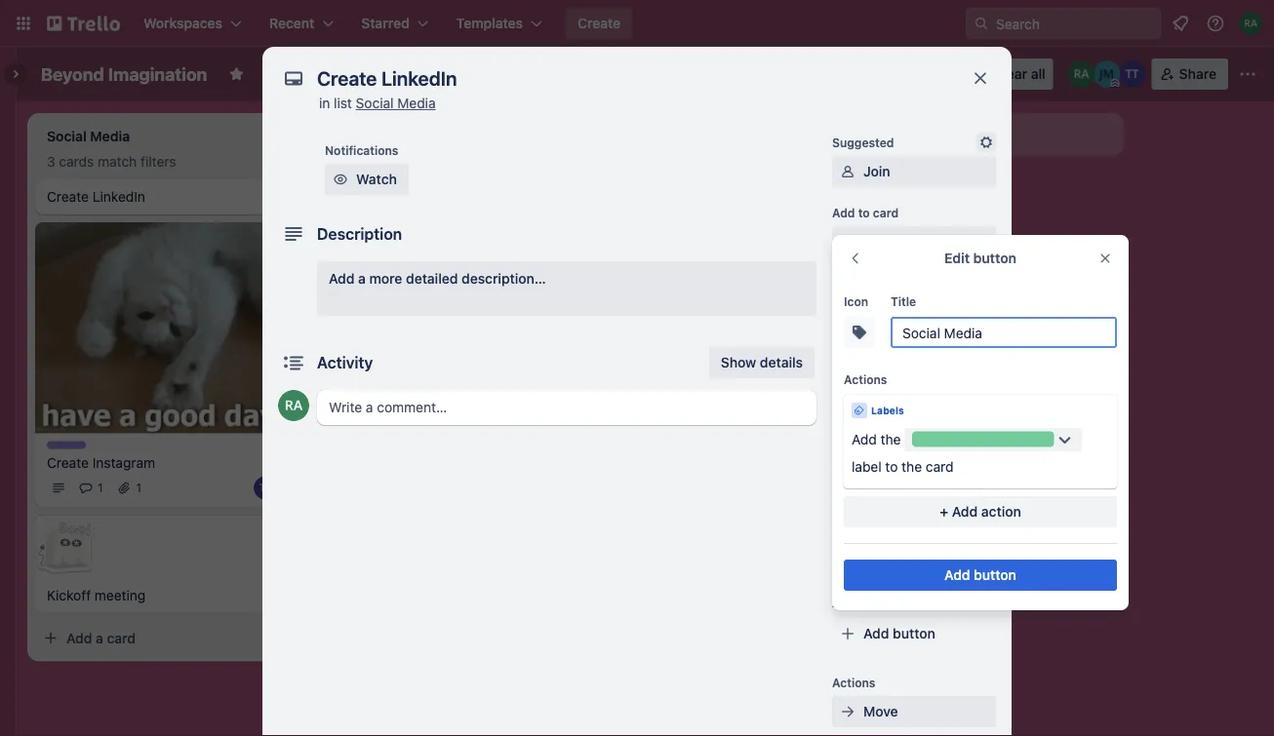 Task type: locate. For each thing, give the bounding box(es) containing it.
add button button
[[844, 560, 1117, 591], [832, 619, 996, 650]]

imagination
[[108, 63, 207, 84]]

2 vertical spatial button
[[893, 626, 936, 642]]

custom fields button
[[832, 466, 996, 486]]

create from template… image
[[539, 252, 554, 267], [261, 631, 277, 646]]

0 horizontal spatial ruby anderson (rubyanderson7) image
[[278, 390, 309, 421]]

1 vertical spatial list
[[977, 126, 996, 142]]

sm image right another
[[977, 133, 996, 152]]

1 horizontal spatial filters
[[423, 154, 459, 170]]

star or unstar board image
[[229, 66, 244, 82]]

to right create from template… icon at the top
[[858, 206, 870, 220]]

card
[[334, 154, 362, 170], [873, 206, 899, 220], [384, 251, 413, 267], [926, 459, 954, 475], [107, 630, 136, 646]]

title
[[891, 295, 916, 308]]

matches
[[365, 154, 419, 170]]

2 filters from the left
[[423, 154, 459, 170]]

add button down + add action
[[945, 567, 1017, 583]]

0 horizontal spatial add a card
[[66, 630, 136, 646]]

1 vertical spatial sm image
[[838, 232, 858, 252]]

1 horizontal spatial 1
[[136, 481, 142, 495]]

add a card
[[343, 251, 413, 267], [66, 630, 136, 646]]

1 vertical spatial add a card button
[[35, 623, 254, 654]]

4
[[965, 66, 974, 82]]

0 horizontal spatial power-
[[832, 518, 873, 532]]

add a card up the more
[[343, 251, 413, 267]]

card up members on the right of page
[[873, 206, 899, 220]]

actions
[[844, 373, 887, 386], [832, 676, 876, 690]]

a up the more
[[373, 251, 380, 267]]

1 horizontal spatial add button
[[945, 567, 1017, 583]]

add a card button down description
[[312, 244, 531, 275]]

0 notifications image
[[1169, 12, 1192, 35]]

power- down power-ups
[[893, 546, 939, 562]]

1 vertical spatial button
[[974, 567, 1017, 583]]

beyond imagination
[[41, 63, 207, 84]]

ruby anderson (rubyanderson7) image
[[1239, 12, 1263, 35]]

dates button
[[832, 343, 996, 375]]

2 horizontal spatial a
[[373, 251, 380, 267]]

2 horizontal spatial 1
[[324, 154, 330, 170]]

create for create instagram
[[47, 455, 89, 471]]

2 vertical spatial create
[[47, 455, 89, 471]]

2 vertical spatial a
[[96, 630, 103, 646]]

add another list
[[894, 126, 996, 142]]

0 vertical spatial create
[[578, 15, 621, 31]]

labels
[[871, 405, 904, 416]]

add down power-ups
[[863, 546, 889, 562]]

0 vertical spatial terry turtle (terryturtle) image
[[1119, 60, 1146, 88]]

add up label
[[852, 432, 877, 448]]

sm image down "icon"
[[838, 310, 858, 330]]

ups
[[873, 518, 896, 532], [939, 546, 964, 562]]

actions up the move
[[832, 676, 876, 690]]

add button down "automation"
[[863, 626, 936, 642]]

1 horizontal spatial terry turtle (terryturtle) image
[[1119, 60, 1146, 88]]

1 vertical spatial add button
[[863, 626, 936, 642]]

sm image for suggested
[[977, 133, 996, 152]]

create inside "button"
[[578, 15, 621, 31]]

1 horizontal spatial ups
[[939, 546, 964, 562]]

sm image left watch
[[331, 170, 350, 189]]

power- down label
[[832, 518, 873, 532]]

0 horizontal spatial ups
[[873, 518, 896, 532]]

add a card button
[[312, 244, 531, 275], [35, 623, 254, 654]]

0 horizontal spatial a
[[96, 630, 103, 646]]

0 vertical spatial sm image
[[331, 170, 350, 189]]

another
[[923, 126, 973, 142]]

sm image inside move link
[[838, 702, 858, 722]]

0 vertical spatial a
[[373, 251, 380, 267]]

ups up add power-ups
[[873, 518, 896, 532]]

1 horizontal spatial add a card button
[[312, 244, 531, 275]]

0 horizontal spatial to
[[858, 206, 870, 220]]

0 vertical spatial add button
[[945, 567, 1017, 583]]

sm image inside join 'link'
[[838, 162, 858, 181]]

terry turtle (terryturtle) image
[[1119, 60, 1146, 88], [254, 477, 277, 500]]

filters for 1 card matches filters
[[423, 154, 459, 170]]

open information menu image
[[1206, 14, 1225, 33]]

board
[[324, 66, 363, 82]]

+ add action
[[940, 504, 1021, 520]]

add button
[[945, 567, 1017, 583], [863, 626, 936, 642]]

0 horizontal spatial create from template… image
[[261, 631, 277, 646]]

Add label… text field
[[891, 317, 1117, 348]]

actions down dates
[[844, 373, 887, 386]]

detailed
[[406, 271, 458, 287]]

sm image for watch
[[331, 170, 350, 189]]

card up the more
[[384, 251, 413, 267]]

cover link
[[832, 421, 996, 453]]

0 horizontal spatial terry turtle (terryturtle) image
[[254, 477, 277, 500]]

1 down the create instagram
[[98, 481, 103, 495]]

show details link
[[709, 347, 815, 379]]

the
[[881, 432, 901, 448], [902, 459, 922, 475]]

create from template… image
[[816, 197, 831, 213]]

add a card down kickoff meeting
[[66, 630, 136, 646]]

1 vertical spatial to
[[885, 459, 898, 475]]

members link
[[832, 226, 996, 258]]

media
[[397, 95, 436, 111]]

board link
[[291, 59, 374, 90]]

1
[[324, 154, 330, 170], [98, 481, 103, 495], [136, 481, 142, 495]]

1 vertical spatial create
[[47, 189, 89, 205]]

1 horizontal spatial the
[[902, 459, 922, 475]]

sm image inside cover 'link'
[[838, 427, 858, 447]]

create linkedin
[[47, 189, 145, 205]]

list right another
[[977, 126, 996, 142]]

add button button down "automation"
[[832, 619, 996, 650]]

add button for bottommost add button button
[[863, 626, 936, 642]]

checklist
[[863, 312, 924, 328]]

create for create linkedin
[[47, 189, 89, 205]]

+
[[940, 504, 948, 520]]

list
[[334, 95, 352, 111], [977, 126, 996, 142]]

a left the more
[[358, 271, 366, 287]]

0 horizontal spatial the
[[881, 432, 901, 448]]

0 vertical spatial create from template… image
[[539, 252, 554, 267]]

linkedin
[[92, 189, 145, 205]]

sm image left cover
[[838, 427, 858, 447]]

0 vertical spatial to
[[858, 206, 870, 220]]

more
[[369, 271, 402, 287]]

1 card matches filters
[[324, 154, 459, 170]]

1 horizontal spatial a
[[358, 271, 366, 287]]

1 horizontal spatial add a card
[[343, 251, 413, 267]]

Write a comment text field
[[317, 390, 817, 425]]

0 horizontal spatial add a card button
[[35, 623, 254, 654]]

0 vertical spatial ups
[[873, 518, 896, 532]]

add a card button down kickoff meeting link
[[35, 623, 254, 654]]

labels image
[[838, 271, 858, 291]]

list right in
[[334, 95, 352, 111]]

beyond
[[41, 63, 104, 84]]

0 horizontal spatial list
[[334, 95, 352, 111]]

color: purple, title: none image
[[47, 441, 86, 449]]

kickoff meeting link
[[47, 586, 273, 605]]

filters up create linkedin link
[[141, 154, 176, 170]]

0 vertical spatial list
[[334, 95, 352, 111]]

match
[[98, 154, 137, 170]]

sm image inside watch button
[[331, 170, 350, 189]]

1 horizontal spatial power-
[[893, 546, 939, 562]]

filters
[[141, 154, 176, 170], [423, 154, 459, 170]]

0 horizontal spatial add button
[[863, 626, 936, 642]]

0 vertical spatial actions
[[844, 373, 887, 386]]

switch to… image
[[14, 14, 33, 33]]

button down action on the right of the page
[[974, 567, 1017, 583]]

sm image inside checklist link
[[838, 310, 858, 330]]

0 vertical spatial power-
[[832, 518, 873, 532]]

1 vertical spatial add button button
[[832, 619, 996, 650]]

button for bottommost add button button
[[893, 626, 936, 642]]

1 horizontal spatial list
[[977, 126, 996, 142]]

sm image left the move
[[838, 702, 858, 722]]

sm image for join
[[838, 162, 858, 181]]

show
[[721, 355, 756, 371]]

1 vertical spatial a
[[358, 271, 366, 287]]

in list social media
[[319, 95, 436, 111]]

clear all
[[993, 66, 1046, 82]]

sm image inside members "link"
[[838, 232, 858, 252]]

action
[[981, 504, 1021, 520]]

filters right matches
[[423, 154, 459, 170]]

1 vertical spatial add a card
[[66, 630, 136, 646]]

sm image
[[977, 133, 996, 152], [838, 162, 858, 181], [838, 310, 858, 330], [838, 427, 858, 447], [838, 702, 858, 722]]

button right edit
[[973, 250, 1017, 266]]

join link
[[832, 156, 996, 187]]

button down "automation"
[[893, 626, 936, 642]]

to
[[858, 206, 870, 220], [885, 459, 898, 475]]

add button button down + add action
[[844, 560, 1117, 591]]

to right label
[[885, 459, 898, 475]]

1 filters from the left
[[141, 154, 176, 170]]

power-
[[832, 518, 873, 532], [893, 546, 939, 562]]

1 up color: bold red, title: "thoughts" element
[[324, 154, 330, 170]]

None text field
[[307, 60, 951, 96]]

icon
[[844, 295, 869, 308]]

1 horizontal spatial to
[[885, 459, 898, 475]]

ups down +
[[939, 546, 964, 562]]

a down kickoff meeting
[[96, 630, 103, 646]]

0 horizontal spatial filters
[[141, 154, 176, 170]]

kickoff meeting
[[47, 587, 146, 603]]

1 vertical spatial power-
[[893, 546, 939, 562]]

button
[[973, 250, 1017, 266], [974, 567, 1017, 583], [893, 626, 936, 642]]

add power-ups link
[[832, 539, 996, 570]]

1 down instagram
[[136, 481, 142, 495]]

ruby anderson (rubyanderson7) image
[[1068, 60, 1095, 88], [278, 390, 309, 421]]

show details
[[721, 355, 803, 371]]

1 vertical spatial ups
[[939, 546, 964, 562]]

checklist link
[[832, 304, 996, 336]]

instagram
[[92, 455, 155, 471]]

3 cards match filters
[[47, 154, 176, 170]]

sm image left 'join'
[[838, 162, 858, 181]]

0 horizontal spatial 1
[[98, 481, 103, 495]]

sm image
[[331, 170, 350, 189], [838, 232, 858, 252], [850, 323, 869, 342]]

automation image
[[831, 59, 859, 86]]

add right create from template… icon at the top
[[832, 206, 855, 220]]

Search field
[[989, 9, 1160, 38]]

0 vertical spatial add button button
[[844, 560, 1117, 591]]

sm image down add to card
[[838, 232, 858, 252]]

sm image down "icon"
[[850, 323, 869, 342]]

return to previous screen image
[[848, 251, 863, 266]]

jeremy miller (jeremymiller198) image
[[1093, 60, 1121, 88]]

sm image for move
[[838, 702, 858, 722]]

attachment
[[863, 390, 939, 406]]

1 horizontal spatial ruby anderson (rubyanderson7) image
[[1068, 60, 1095, 88]]

a
[[373, 251, 380, 267], [358, 271, 366, 287], [96, 630, 103, 646]]

to for label
[[885, 459, 898, 475]]

0 vertical spatial add a card button
[[312, 244, 531, 275]]



Task type: describe. For each thing, give the bounding box(es) containing it.
details
[[760, 355, 803, 371]]

create instagram
[[47, 455, 155, 471]]

color: bold red, title: "thoughts" element
[[324, 187, 378, 202]]

add down kickoff on the left of page
[[66, 630, 92, 646]]

attachment button
[[832, 382, 996, 414]]

all
[[1031, 66, 1046, 82]]

card down cover 'link'
[[926, 459, 954, 475]]

add up join 'link'
[[894, 126, 920, 142]]

add to card
[[832, 206, 899, 220]]

filters for 3 cards match filters
[[141, 154, 176, 170]]

add down "automation"
[[863, 626, 889, 642]]

label
[[852, 459, 882, 475]]

color: green, title: none image
[[912, 432, 1054, 447]]

0 vertical spatial the
[[881, 432, 901, 448]]

automation
[[832, 596, 899, 610]]

1 vertical spatial actions
[[832, 676, 876, 690]]

primary element
[[0, 0, 1274, 47]]

back to home image
[[47, 8, 120, 39]]

add left the more
[[329, 271, 355, 287]]

0 vertical spatial ruby anderson (rubyanderson7) image
[[1068, 60, 1095, 88]]

watch
[[356, 171, 397, 187]]

show menu image
[[1238, 64, 1258, 84]]

add button for the topmost add button button
[[945, 567, 1017, 583]]

join
[[863, 163, 890, 180]]

sm image for cover
[[838, 427, 858, 447]]

create instagram link
[[47, 453, 273, 473]]

add power-ups
[[863, 546, 964, 562]]

to for add
[[858, 206, 870, 220]]

social
[[356, 95, 394, 111]]

add down add power-ups
[[945, 567, 970, 583]]

suggested
[[832, 136, 894, 149]]

add a more detailed description…
[[329, 271, 546, 287]]

cards
[[59, 154, 94, 170]]

list inside button
[[977, 126, 996, 142]]

1 vertical spatial terry turtle (terryturtle) image
[[254, 477, 277, 500]]

2 vertical spatial sm image
[[850, 323, 869, 342]]

share button
[[1152, 59, 1228, 90]]

social media link
[[356, 95, 436, 111]]

1 vertical spatial the
[[902, 459, 922, 475]]

card down meeting
[[107, 630, 136, 646]]

sm image for checklist
[[838, 310, 858, 330]]

card up color: bold red, title: "thoughts" element
[[334, 154, 362, 170]]

members
[[863, 234, 924, 250]]

1 horizontal spatial create from template… image
[[539, 252, 554, 267]]

add another list button
[[859, 113, 1124, 156]]

meeting
[[95, 587, 146, 603]]

create button
[[566, 8, 632, 39]]

create linkedin link
[[47, 187, 273, 207]]

close popover image
[[1098, 251, 1113, 266]]

move
[[863, 704, 898, 720]]

description
[[317, 225, 402, 243]]

sm image for members
[[838, 232, 858, 252]]

custom fields
[[863, 468, 955, 484]]

add a card button for the rightmost create from template… image
[[312, 244, 531, 275]]

move link
[[832, 697, 996, 728]]

0 vertical spatial add a card
[[343, 251, 413, 267]]

search image
[[974, 16, 989, 31]]

label to the card
[[852, 459, 954, 475]]

Board name text field
[[31, 59, 217, 90]]

3
[[47, 154, 55, 170]]

add right +
[[952, 504, 978, 520]]

add the
[[852, 432, 901, 448]]

thoughts
[[324, 188, 378, 202]]

add down description
[[343, 251, 369, 267]]

1 vertical spatial ruby anderson (rubyanderson7) image
[[278, 390, 309, 421]]

1 vertical spatial create from template… image
[[261, 631, 277, 646]]

fields
[[917, 468, 955, 484]]

clear all button
[[986, 59, 1053, 90]]

button for the topmost add button button
[[974, 567, 1017, 583]]

activity
[[317, 354, 373, 372]]

notifications
[[325, 143, 399, 157]]

clear
[[993, 66, 1027, 82]]

cover
[[863, 429, 901, 445]]

workspace visible image
[[264, 66, 279, 82]]

custom
[[863, 468, 914, 484]]

add a more detailed description… link
[[317, 261, 817, 316]]

edit
[[944, 250, 970, 266]]

in
[[319, 95, 330, 111]]

edit button
[[944, 250, 1017, 266]]

power-ups
[[832, 518, 896, 532]]

0 vertical spatial button
[[973, 250, 1017, 266]]

kickoff
[[47, 587, 91, 603]]

filters
[[896, 66, 936, 82]]

customize views image
[[384, 64, 404, 84]]

dates
[[863, 351, 901, 367]]

create for create
[[578, 15, 621, 31]]

share
[[1179, 66, 1217, 82]]

watch button
[[325, 164, 409, 195]]

description…
[[462, 271, 546, 287]]

add a card button for bottom create from template… image
[[35, 623, 254, 654]]



Task type: vqa. For each thing, say whether or not it's contained in the screenshot.
WORKSPACE NAVIGATION COLLAPSE ICON
no



